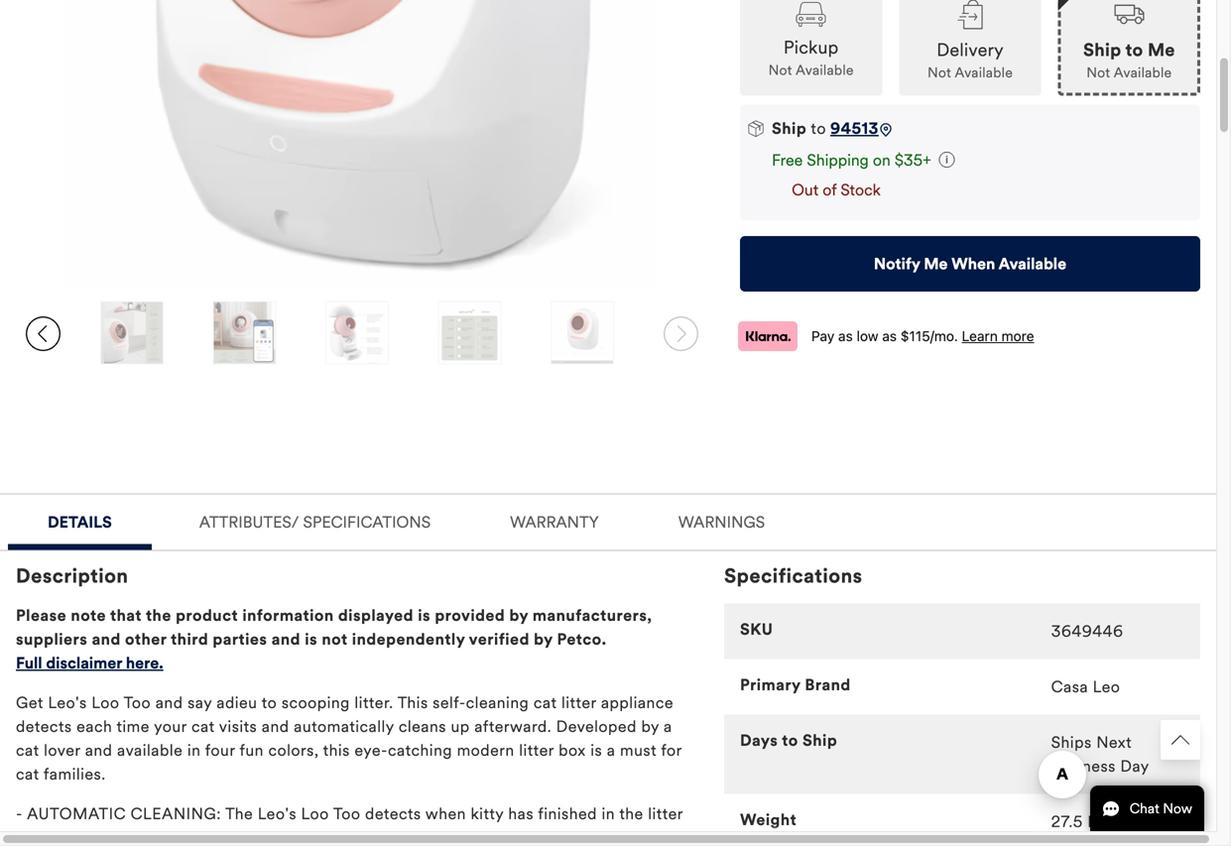 Task type: vqa. For each thing, say whether or not it's contained in the screenshot.
3649446
yes



Task type: describe. For each thing, give the bounding box(es) containing it.
casa leo leo's loo too pretty pink covered automatic self-cleaning cat litter box - thumbnail-6 image
[[554, 301, 615, 365]]

independently
[[352, 630, 465, 650]]

for
[[661, 741, 682, 761]]

petco.
[[557, 630, 607, 650]]

learn
[[962, 328, 998, 344]]

say
[[188, 694, 212, 713]]

ship to me not available
[[1084, 39, 1176, 81]]

94513 button
[[831, 118, 879, 138]]

the inside automatic cleaning: the leo's loo too detects when kitty has finished in the litter box and automatically cleans by separating clumps from clean litter
[[620, 805, 644, 825]]

warnings
[[679, 513, 765, 533]]

clumps
[[343, 829, 397, 847]]

parties
[[213, 630, 267, 650]]

delivery not available
[[928, 39, 1014, 81]]

afterward.
[[475, 717, 552, 737]]

kitty
[[471, 805, 504, 825]]

available inside button
[[999, 254, 1067, 274]]

leo
[[1094, 678, 1121, 698]]

too inside automatic cleaning: the leo's loo too detects when kitty has finished in the litter box and automatically cleans by separating clumps from clean litter
[[333, 805, 361, 825]]

litter down afterward.
[[519, 741, 554, 761]]

klarna badge image
[[739, 321, 798, 351]]

automatic
[[27, 805, 126, 825]]

and up full disclaimer here. button
[[92, 630, 121, 650]]

ships
[[1052, 733, 1093, 753]]

four
[[205, 741, 235, 761]]

by left petco.
[[534, 630, 553, 650]]

cat down say
[[192, 717, 215, 737]]

and up colors,
[[262, 717, 289, 737]]

attributes/ specifications button
[[168, 495, 463, 545]]

1 arrow container button from the left
[[16, 301, 70, 367]]

delivery-method-Pickup-Not Available radio
[[741, 0, 883, 96]]

1 as from the left
[[839, 328, 853, 344]]

detects inside automatic cleaning: the leo's loo too detects when kitty has finished in the litter box and automatically cleans by separating clumps from clean litter
[[365, 805, 421, 825]]

catching
[[388, 741, 453, 761]]

cleans inside the get leo's loo too and say adieu to scooping litter. this self-cleaning cat litter appliance detects each time your cat visits and automatically cleans up afterward. developed by a cat lover and available in four fun colors, this eye-catching modern litter box is a must for cat families.
[[399, 717, 447, 737]]

when
[[952, 254, 996, 274]]

must
[[620, 741, 657, 761]]

visits
[[219, 717, 257, 737]]

when
[[426, 805, 466, 825]]

sku
[[741, 620, 774, 640]]

litter down kitty
[[485, 829, 521, 847]]

automatically inside the get leo's loo too and say adieu to scooping litter. this self-cleaning cat litter appliance detects each time your cat visits and automatically cleans up afterward. developed by a cat lover and available in four fun colors, this eye-catching modern litter box is a must for cat families.
[[294, 717, 394, 737]]

to for me
[[1126, 39, 1144, 61]]

pickup
[[784, 37, 839, 59]]

$35+
[[895, 150, 932, 170]]

lover
[[44, 741, 81, 761]]

cleans inside automatic cleaning: the leo's loo too detects when kitty has finished in the litter box and automatically cleans by separating clumps from clean litter
[[185, 829, 233, 847]]

and up your
[[156, 694, 183, 713]]

suppliers
[[16, 630, 88, 650]]

in inside automatic cleaning: the leo's loo too detects when kitty has finished in the litter box and automatically cleans by separating clumps from clean litter
[[602, 805, 616, 825]]

available inside pickup not available
[[796, 62, 854, 79]]

too inside the get leo's loo too and say adieu to scooping litter. this self-cleaning cat litter appliance detects each time your cat visits and automatically cleans up afterward. developed by a cat lover and available in four fun colors, this eye-catching modern litter box is a must for cat families.
[[124, 694, 151, 713]]

and down information
[[272, 630, 301, 650]]

casa leo leo's loo too pretty pink covered automatic self-cleaning cat litter box - thumbnail-2 image
[[103, 301, 164, 365]]

self-
[[433, 694, 466, 713]]

other
[[125, 630, 167, 650]]

ship to 94513
[[772, 118, 879, 138]]

detects inside the get leo's loo too and say adieu to scooping litter. this self-cleaning cat litter appliance detects each time your cat visits and automatically cleans up afterward. developed by a cat lover and available in four fun colors, this eye-catching modern litter box is a must for cat families.
[[16, 717, 72, 737]]

scooping
[[282, 694, 350, 713]]

ship for 94513
[[772, 118, 807, 138]]

leo's inside automatic cleaning: the leo's loo too detects when kitty has finished in the litter box and automatically cleans by separating clumps from clean litter
[[258, 805, 297, 825]]

note
[[71, 606, 106, 626]]

cat left lover
[[16, 741, 39, 761]]

primary
[[741, 676, 801, 696]]

get
[[16, 694, 44, 713]]

free
[[772, 150, 803, 170]]

each
[[77, 717, 112, 737]]

get leo's loo too and say adieu to scooping litter. this self-cleaning cat litter appliance detects each time your cat visits and automatically cleans up afterward. developed by a cat lover and available in four fun colors, this eye-catching modern litter box is a must for cat families.
[[16, 694, 682, 785]]

27.5
[[1052, 813, 1084, 833]]

me inside ship to me not available
[[1148, 39, 1176, 61]]

not for delivery
[[928, 64, 952, 81]]

casa leo leo's loo too pretty pink covered automatic self-cleaning cat litter box - thumbnail-5 image
[[441, 301, 503, 365]]

learn more button
[[962, 326, 1035, 346]]

not for pickup
[[769, 62, 793, 79]]

and down each
[[85, 741, 113, 761]]

this
[[323, 741, 350, 761]]

delivery
[[937, 39, 1004, 61]]

2 arrow container button from the left
[[654, 301, 709, 367]]

loo inside the get leo's loo too and say adieu to scooping litter. this self-cleaning cat litter appliance detects each time your cat visits and automatically cleans up afterward. developed by a cat lover and available in four fun colors, this eye-catching modern litter box is a must for cat families.
[[92, 694, 120, 713]]

weight
[[741, 811, 797, 831]]

business
[[1052, 757, 1117, 777]]

manufacturers,
[[533, 606, 653, 626]]

notify me when available
[[874, 254, 1067, 274]]

automatically inside automatic cleaning: the leo's loo too detects when kitty has finished in the litter box and automatically cleans by separating clumps from clean litter
[[80, 829, 180, 847]]

ship for me
[[1084, 39, 1122, 61]]

full disclaimer here. button
[[16, 652, 163, 676]]

attributes/ specifications
[[199, 513, 431, 533]]

warnings button
[[647, 495, 797, 545]]

next
[[1097, 733, 1133, 753]]

leo's inside the get leo's loo too and say adieu to scooping litter. this self-cleaning cat litter appliance detects each time your cat visits and automatically cleans up afterward. developed by a cat lover and available in four fun colors, this eye-catching modern litter box is a must for cat families.
[[48, 694, 87, 713]]

families.
[[44, 765, 106, 785]]

not inside ship to me not available
[[1087, 64, 1111, 81]]

option group containing pickup
[[741, 0, 1201, 96]]

$115/mo.
[[901, 328, 959, 344]]

days
[[741, 731, 778, 751]]

box inside automatic cleaning: the leo's loo too detects when kitty has finished in the litter box and automatically cleans by separating clumps from clean litter
[[16, 829, 43, 847]]

94513
[[831, 118, 879, 138]]

me inside button
[[924, 254, 948, 274]]

finished
[[538, 805, 598, 825]]

cat up afterward.
[[534, 694, 557, 713]]

27.5 lbs
[[1052, 813, 1117, 833]]

please
[[16, 606, 67, 626]]

lbs
[[1088, 813, 1117, 833]]

1 vertical spatial is
[[305, 630, 318, 650]]

of
[[823, 180, 837, 200]]

0 horizontal spatial a
[[607, 741, 616, 761]]

verified
[[469, 630, 530, 650]]

litter.
[[355, 694, 394, 713]]



Task type: locate. For each thing, give the bounding box(es) containing it.
is down developed
[[591, 741, 603, 761]]

available inside ship to me not available
[[1114, 64, 1173, 81]]

to inside ship to me not available
[[1126, 39, 1144, 61]]

specifications
[[303, 513, 431, 533]]

arrow container image
[[26, 317, 61, 352], [664, 317, 699, 352]]

litter
[[562, 694, 597, 713], [519, 741, 554, 761], [648, 805, 684, 825], [485, 829, 521, 847]]

by up must
[[642, 717, 660, 737]]

to for 94513
[[811, 118, 827, 138]]

0 horizontal spatial arrow container button
[[16, 301, 70, 367]]

low
[[857, 328, 879, 344]]

is up independently
[[418, 606, 431, 626]]

0 horizontal spatial cleans
[[185, 829, 233, 847]]

more
[[1002, 328, 1035, 344]]

0 vertical spatial ship
[[1084, 39, 1122, 61]]

free shipping on $35+ image
[[940, 152, 956, 168]]

ship inside the product details 'tab list'
[[803, 731, 838, 751]]

1 vertical spatial ship
[[772, 118, 807, 138]]

primary brand
[[741, 676, 851, 696]]

the inside please note that the product information displayed is provided by manufacturers, suppliers and other third parties and is not independently verified by petco. full disclaimer here.
[[146, 606, 172, 626]]

0 vertical spatial in
[[187, 741, 201, 761]]

arrow container image left klarna badge 'image'
[[664, 317, 699, 352]]

1 horizontal spatial box
[[559, 741, 586, 761]]

1 horizontal spatial arrow container button
[[654, 301, 709, 367]]

as left low
[[839, 328, 853, 344]]

out
[[792, 180, 819, 200]]

delivery-method-Ship to Me-Not Available radio
[[1059, 0, 1201, 96]]

the up other
[[146, 606, 172, 626]]

too
[[124, 694, 151, 713], [333, 805, 361, 825]]

developed
[[557, 717, 637, 737]]

information
[[243, 606, 334, 626]]

litter down for
[[648, 805, 684, 825]]

notify me when available button
[[741, 236, 1201, 292]]

0 vertical spatial automatically
[[294, 717, 394, 737]]

0 horizontal spatial arrow container image
[[26, 317, 61, 352]]

ship inside ship to me not available
[[1084, 39, 1122, 61]]

loo up each
[[92, 694, 120, 713]]

pickup not available
[[769, 37, 854, 79]]

arrow container image for first arrow container button from right
[[664, 317, 699, 352]]

and down automatic at the bottom left
[[48, 829, 75, 847]]

arrow container image for first arrow container button
[[26, 317, 61, 352]]

1 horizontal spatial in
[[602, 805, 616, 825]]

is left not
[[305, 630, 318, 650]]

-
[[16, 805, 27, 825]]

in left four
[[187, 741, 201, 761]]

0 vertical spatial is
[[418, 606, 431, 626]]

1 horizontal spatial automatically
[[294, 717, 394, 737]]

automatically down cleaning:
[[80, 829, 180, 847]]

0 horizontal spatial in
[[187, 741, 201, 761]]

delivery-method-Delivery-Not Available radio
[[900, 0, 1042, 96]]

to for ship
[[782, 731, 799, 751]]

up
[[451, 717, 470, 737]]

attributes/
[[199, 513, 299, 533]]

available
[[796, 62, 854, 79], [955, 64, 1014, 81], [1114, 64, 1173, 81], [999, 254, 1067, 274]]

provided
[[435, 606, 505, 626]]

arrow container button left klarna badge 'image'
[[654, 301, 709, 367]]

on
[[873, 150, 891, 170]]

1 horizontal spatial me
[[1148, 39, 1176, 61]]

casa leo
[[1052, 678, 1121, 698]]

icon delivery pin image
[[879, 123, 893, 137]]

by down the
[[237, 829, 255, 847]]

1 vertical spatial cleans
[[185, 829, 233, 847]]

out of stock
[[788, 180, 881, 200]]

clean
[[441, 829, 481, 847]]

1 horizontal spatial as
[[883, 328, 897, 344]]

1 horizontal spatial a
[[664, 717, 673, 737]]

details
[[48, 513, 112, 533]]

2 arrow container image from the left
[[664, 317, 699, 352]]

too up time
[[124, 694, 151, 713]]

from
[[401, 829, 436, 847]]

2 horizontal spatial is
[[591, 741, 603, 761]]

styled arrow button link
[[1161, 721, 1201, 760]]

notify
[[874, 254, 921, 274]]

eye-
[[355, 741, 388, 761]]

leo's up each
[[48, 694, 87, 713]]

in
[[187, 741, 201, 761], [602, 805, 616, 825]]

not inside pickup not available
[[769, 62, 793, 79]]

option group
[[741, 0, 1201, 96]]

1 horizontal spatial leo's
[[258, 805, 297, 825]]

the right finished
[[620, 805, 644, 825]]

description
[[16, 565, 129, 589]]

2 vertical spatial ship
[[803, 731, 838, 751]]

by inside automatic cleaning: the leo's loo too detects when kitty has finished in the litter box and automatically cleans by separating clumps from clean litter
[[237, 829, 255, 847]]

0 vertical spatial cleans
[[399, 717, 447, 737]]

your
[[154, 717, 187, 737]]

casa leo leo's loo too pretty pink covered automatic self-cleaning cat litter box - thumbnail-4 image
[[328, 301, 390, 365]]

0 vertical spatial too
[[124, 694, 151, 713]]

time
[[117, 717, 150, 737]]

automatic cleaning: the leo's loo too detects when kitty has finished in the litter box and automatically cleans by separating clumps from clean litter
[[16, 805, 684, 847]]

specifications
[[725, 565, 863, 589]]

detects
[[16, 717, 72, 737], [365, 805, 421, 825]]

product
[[176, 606, 238, 626]]

product details tab list
[[0, 494, 1217, 847]]

box down -
[[16, 829, 43, 847]]

cat
[[534, 694, 557, 713], [192, 717, 215, 737], [16, 741, 39, 761], [16, 765, 39, 785]]

0 horizontal spatial automatically
[[80, 829, 180, 847]]

colors,
[[269, 741, 319, 761]]

leo's up the separating
[[258, 805, 297, 825]]

loo up the separating
[[301, 805, 329, 825]]

that
[[110, 606, 142, 626]]

and inside automatic cleaning: the leo's loo too detects when kitty has finished in the litter box and automatically cleans by separating clumps from clean litter
[[48, 829, 75, 847]]

1 horizontal spatial cleans
[[399, 717, 447, 737]]

is inside the get leo's loo too and say adieu to scooping litter. this self-cleaning cat litter appliance detects each time your cat visits and automatically cleans up afterward. developed by a cat lover and available in four fun colors, this eye-catching modern litter box is a must for cat families.
[[591, 741, 603, 761]]

full
[[16, 654, 42, 674]]

is
[[418, 606, 431, 626], [305, 630, 318, 650], [591, 741, 603, 761]]

in right finished
[[602, 805, 616, 825]]

the
[[146, 606, 172, 626], [620, 805, 644, 825]]

0 vertical spatial me
[[1148, 39, 1176, 61]]

0 horizontal spatial too
[[124, 694, 151, 713]]

arrow container button left casa leo leo's loo too pretty pink covered automatic self-cleaning cat litter box - thumbnail-2 at the left top of the page
[[16, 301, 70, 367]]

in inside the get leo's loo too and say adieu to scooping litter. this self-cleaning cat litter appliance detects each time your cat visits and automatically cleans up afterward. developed by a cat lover and available in four fun colors, this eye-catching modern litter box is a must for cat families.
[[187, 741, 201, 761]]

cleaning:
[[131, 805, 221, 825]]

1 horizontal spatial the
[[620, 805, 644, 825]]

2 horizontal spatial not
[[1087, 64, 1111, 81]]

0 horizontal spatial me
[[924, 254, 948, 274]]

brand
[[805, 676, 851, 696]]

cat up -
[[16, 765, 39, 785]]

available inside delivery not available
[[955, 64, 1014, 81]]

detects down get
[[16, 717, 72, 737]]

1 vertical spatial automatically
[[80, 829, 180, 847]]

scroll to top image
[[1172, 732, 1190, 749]]

litter up developed
[[562, 694, 597, 713]]

cleans up the catching
[[399, 717, 447, 737]]

1 vertical spatial too
[[333, 805, 361, 825]]

cleans down the
[[185, 829, 233, 847]]

0 horizontal spatial not
[[769, 62, 793, 79]]

days to ship
[[741, 731, 838, 751]]

box inside the get leo's loo too and say adieu to scooping litter. this self-cleaning cat litter appliance detects each time your cat visits and automatically cleans up afterward. developed by a cat lover and available in four fun colors, this eye-catching modern litter box is a must for cat families.
[[559, 741, 586, 761]]

this
[[398, 694, 428, 713]]

1 horizontal spatial loo
[[301, 805, 329, 825]]

details button
[[8, 495, 152, 545]]

arrow container image left casa leo leo's loo too pretty pink covered automatic self-cleaning cat litter box - thumbnail-2 at the left top of the page
[[26, 317, 61, 352]]

1 vertical spatial in
[[602, 805, 616, 825]]

leo's
[[48, 694, 87, 713], [258, 805, 297, 825]]

1 arrow container image from the left
[[26, 317, 61, 352]]

here.
[[126, 654, 163, 674]]

casa leo leo's loo too pretty pink covered automatic self-cleaning cat litter box - carousel image #1 image
[[47, 0, 678, 286]]

2 vertical spatial is
[[591, 741, 603, 761]]

a up for
[[664, 717, 673, 737]]

detects up clumps
[[365, 805, 421, 825]]

cleans
[[399, 717, 447, 737], [185, 829, 233, 847]]

not inside delivery not available
[[928, 64, 952, 81]]

2 as from the left
[[883, 328, 897, 344]]

too up clumps
[[333, 805, 361, 825]]

loo inside automatic cleaning: the leo's loo too detects when kitty has finished in the litter box and automatically cleans by separating clumps from clean litter
[[301, 805, 329, 825]]

me
[[1148, 39, 1176, 61], [924, 254, 948, 274]]

0 vertical spatial leo's
[[48, 694, 87, 713]]

fun
[[240, 741, 264, 761]]

3649446
[[1052, 622, 1124, 642]]

separating
[[260, 829, 338, 847]]

loo
[[92, 694, 120, 713], [301, 805, 329, 825]]

stock
[[841, 180, 881, 200]]

box down developed
[[559, 741, 586, 761]]

1 vertical spatial box
[[16, 829, 43, 847]]

a left must
[[607, 741, 616, 761]]

adieu
[[217, 694, 258, 713]]

as
[[839, 328, 853, 344], [883, 328, 897, 344]]

displayed
[[338, 606, 414, 626]]

third
[[171, 630, 209, 650]]

1 vertical spatial leo's
[[258, 805, 297, 825]]

0 horizontal spatial leo's
[[48, 694, 87, 713]]

0 vertical spatial the
[[146, 606, 172, 626]]

by up verified at bottom left
[[510, 606, 529, 626]]

0 horizontal spatial loo
[[92, 694, 120, 713]]

by inside the get leo's loo too and say adieu to scooping litter. this self-cleaning cat litter appliance detects each time your cat visits and automatically cleans up afterward. developed by a cat lover and available in four fun colors, this eye-catching modern litter box is a must for cat families.
[[642, 717, 660, 737]]

0 horizontal spatial detects
[[16, 717, 72, 737]]

1 horizontal spatial not
[[928, 64, 952, 81]]

0 horizontal spatial is
[[305, 630, 318, 650]]

1 vertical spatial detects
[[365, 805, 421, 825]]

0 vertical spatial box
[[559, 741, 586, 761]]

1 vertical spatial the
[[620, 805, 644, 825]]

automatically
[[294, 717, 394, 737], [80, 829, 180, 847]]

1 vertical spatial a
[[607, 741, 616, 761]]

shipping
[[807, 150, 869, 170]]

1 horizontal spatial is
[[418, 606, 431, 626]]

0 horizontal spatial the
[[146, 606, 172, 626]]

casa leo leo's loo too pretty pink covered automatic self-cleaning cat litter box - thumbnail-3 image
[[215, 301, 277, 365]]

1 vertical spatial me
[[924, 254, 948, 274]]

not
[[769, 62, 793, 79], [928, 64, 952, 81], [1087, 64, 1111, 81]]

1 horizontal spatial too
[[333, 805, 361, 825]]

cleaning
[[466, 694, 529, 713]]

ships next business day
[[1052, 733, 1150, 777]]

appliance
[[601, 694, 674, 713]]

modern
[[457, 741, 515, 761]]

not
[[322, 630, 348, 650]]

icon pickup store image
[[797, 2, 827, 27]]

0 vertical spatial detects
[[16, 717, 72, 737]]

0 vertical spatial loo
[[92, 694, 120, 713]]

to inside the get leo's loo too and say adieu to scooping litter. this self-cleaning cat litter appliance detects each time your cat visits and automatically cleans up afterward. developed by a cat lover and available in four fun colors, this eye-catching modern litter box is a must for cat families.
[[262, 694, 277, 713]]

disclaimer
[[46, 654, 122, 674]]

1 horizontal spatial arrow container image
[[664, 317, 699, 352]]

1 horizontal spatial detects
[[365, 805, 421, 825]]

0 horizontal spatial box
[[16, 829, 43, 847]]

1 vertical spatial loo
[[301, 805, 329, 825]]

icon info 2 button
[[940, 150, 956, 170]]

0 horizontal spatial as
[[839, 328, 853, 344]]

has
[[509, 805, 534, 825]]

day
[[1121, 757, 1150, 777]]

as right low
[[883, 328, 897, 344]]

automatically up the this
[[294, 717, 394, 737]]

pay as low as $115/mo. learn more
[[812, 328, 1035, 344]]

0 vertical spatial a
[[664, 717, 673, 737]]



